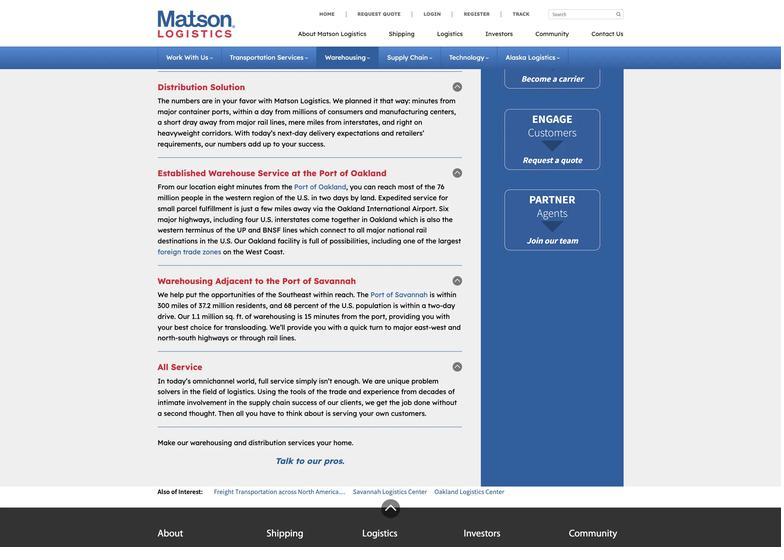 Task type: locate. For each thing, give the bounding box(es) containing it.
contact us image
[[501, 106, 603, 172]]

1 vertical spatial distribution
[[248, 438, 286, 447]]

of
[[186, 21, 193, 30], [455, 21, 461, 30], [248, 32, 254, 41], [319, 107, 326, 116], [340, 168, 348, 178], [310, 183, 317, 191], [416, 183, 423, 191], [276, 194, 283, 202], [216, 226, 223, 235], [321, 237, 328, 245], [417, 237, 424, 245], [303, 276, 311, 286], [257, 290, 264, 299], [386, 290, 393, 299], [190, 301, 197, 310], [321, 301, 327, 310], [245, 312, 252, 321], [219, 387, 225, 396], [308, 387, 315, 396], [448, 387, 455, 396], [319, 398, 326, 407], [171, 487, 177, 496]]

miles inside is within 300 miles of 37.2 million residents, and 68 percent of the u.s. population is within a two-day drive. our 1.1 million sq. ft. of warehousing is 15 minutes from the port, providing you with your best choice for transloading. we'll provide you with a quick turn to major east-west and north-south highways or through rail lines.
[[171, 301, 188, 310]]

one
[[403, 237, 415, 245]]

section
[[471, 0, 633, 487]]

to down chain
[[277, 409, 284, 418]]

experience up get
[[363, 387, 399, 396]]

in inside company-owned and operated distribution centers on the east and west coasts and a network of partner providers help us execute highly customized solutions for a wide range of businesses, including some of the world's most widely recognized brands. our 35-year reputation and history attract and retain highly talented and seasoned managers, putting experience and work ethic in your corner on every project or shipment.
[[246, 54, 252, 62]]

2 vertical spatial with
[[328, 323, 342, 332]]

alaska logistics link
[[506, 53, 560, 61]]

best
[[174, 323, 188, 332]]

the down reach.
[[329, 301, 340, 310]]

is down 'airport.'
[[420, 215, 425, 224]]

0 horizontal spatial matson
[[274, 97, 298, 105]]

the left largest
[[426, 237, 436, 245]]

1 vertical spatial trade
[[329, 387, 347, 396]]

0 vertical spatial away
[[199, 118, 217, 127]]

of inside the numbers are in your favor with matson logistics. we planned it that way: minutes from major container ports, within a day from millions of consumers and manufacturing centers, a short dray away from major rail lines, mere miles from interstates, and right on heavyweight corridors. with today's next-day delivery expectations and retailers' requirements, our numbers add up to your success.
[[319, 107, 326, 116]]

0 horizontal spatial full
[[258, 377, 268, 385]]

0 vertical spatial savannah
[[314, 276, 356, 286]]

ports,
[[212, 107, 231, 116]]

for inside company-owned and operated distribution centers on the east and west coasts and a network of partner providers help us execute highly customized solutions for a wide range of businesses, including some of the world's most widely recognized brands. our 35-year reputation and history attract and retain highly talented and seasoned managers, putting experience and work ethic in your corner on every project or shipment.
[[399, 21, 408, 30]]

which down the come
[[299, 226, 318, 235]]

your down drive.
[[158, 323, 172, 332]]

register
[[464, 11, 490, 17]]

your left corner
[[254, 54, 269, 62]]

1 backtop image from the top
[[453, 168, 462, 178]]

oakland logistics center
[[434, 487, 504, 496]]

we inside the numbers are in your favor with matson logistics. we planned it that way: minutes from major container ports, within a day from millions of consumers and manufacturing centers, a short dray away from major rail lines, mere miles from interstates, and right on heavyweight corridors. with today's next-day delivery expectations and retailers' requirements, our numbers add up to your success.
[[333, 97, 343, 105]]

every
[[304, 54, 322, 62]]

our inside the numbers are in your favor with matson logistics. we planned it that way: minutes from major container ports, within a day from millions of consumers and manufacturing centers, a short dray away from major rail lines, mere miles from interstates, and right on heavyweight corridors. with today's next-day delivery expectations and retailers' requirements, our numbers add up to your success.
[[205, 140, 216, 148]]

minutes up region
[[236, 183, 262, 191]]

0 horizontal spatial are
[[202, 97, 213, 105]]

from up quick
[[341, 312, 357, 321]]

away inside , you can reach most of the 76 million people in the western region of the u.s. in two days by land. expedited service for small parcel fulfillment is just a few miles away via the oakland international airport. six major highways, including four u.s. interstates come together in oakland which is also the western terminus of the up and bnsf lines which connect to all major national rail destinations in the u.s. our oakland facility is full of possibilities, including one of the largest foreign trade zones on the west coast.
[[293, 204, 311, 213]]

heavyweight
[[158, 129, 200, 138]]

1 vertical spatial service
[[171, 362, 202, 372]]

widely
[[312, 32, 333, 41]]

2 vertical spatial miles
[[171, 301, 188, 310]]

1 vertical spatial rail
[[416, 226, 427, 235]]

1 horizontal spatial minutes
[[313, 312, 339, 321]]

distribution up us
[[262, 10, 299, 19]]

1 horizontal spatial about
[[298, 30, 316, 38]]

a inside , you can reach most of the 76 million people in the western region of the u.s. in two days by land. expedited service for small parcel fulfillment is just a few miles away via the oakland international airport. six major highways, including four u.s. interstates come together in oakland which is also the western terminus of the up and bnsf lines which connect to all major national rail destinations in the u.s. our oakland facility is full of possibilities, including one of the largest foreign trade zones on the west coast.
[[255, 204, 259, 213]]

0 horizontal spatial warehousing
[[190, 438, 232, 447]]

highways
[[198, 334, 229, 342]]

including inside company-owned and operated distribution centers on the east and west coasts and a network of partner providers help us execute highly customized solutions for a wide range of businesses, including some of the world's most widely recognized brands. our 35-year reputation and history attract and retain highly talented and seasoned managers, putting experience and work ethic in your corner on every project or shipment.
[[196, 32, 226, 41]]

are inside the numbers are in your favor with matson logistics. we planned it that way: minutes from major container ports, within a day from millions of consumers and manufacturing centers, a short dray away from major rail lines, mere miles from interstates, and right on heavyweight corridors. with today's next-day delivery expectations and retailers' requirements, our numbers add up to your success.
[[202, 97, 213, 105]]

miles inside the numbers are in your favor with matson logistics. we planned it that way: minutes from major container ports, within a day from millions of consumers and manufacturing centers, a short dray away from major rail lines, mere miles from interstates, and right on heavyweight corridors. with today's next-day delivery expectations and retailers' requirements, our numbers add up to your success.
[[307, 118, 324, 127]]

put
[[186, 290, 197, 299]]

with up add
[[235, 129, 250, 138]]

0 horizontal spatial or
[[231, 334, 238, 342]]

and left right
[[382, 118, 395, 127]]

0 horizontal spatial all
[[236, 409, 244, 418]]

airport.
[[412, 204, 437, 213]]

with up west
[[436, 312, 450, 321]]

u.s. down few
[[260, 215, 273, 224]]

services
[[288, 438, 315, 447]]

matson up the talented at the top of the page
[[317, 30, 339, 38]]

center
[[408, 487, 427, 496], [486, 487, 504, 496]]

help inside company-owned and operated distribution centers on the east and west coasts and a network of partner providers help us execute highly customized solutions for a wide range of businesses, including some of the world's most widely recognized brands. our 35-year reputation and history attract and retain highly talented and seasoned managers, putting experience and work ethic in your corner on every project or shipment.
[[254, 21, 268, 30]]

parcel
[[177, 204, 197, 213]]

about inside top menu navigation
[[298, 30, 316, 38]]

america....
[[316, 487, 345, 496]]

2 vertical spatial day
[[443, 301, 455, 310]]

minutes up centers,
[[412, 97, 438, 105]]

1 vertical spatial minutes
[[236, 183, 262, 191]]

backtop image
[[453, 168, 462, 178], [453, 276, 462, 285], [453, 362, 462, 372]]

trade down destinations
[[183, 248, 201, 256]]

major down providing
[[393, 323, 412, 332]]

your inside in today's omnichannel world, full service simply isn't enough. we are unique problem solvers in the field of logistics. using the tools of the trade and experience from decades of intimate involvement in the supply chain success of our clients, we get the job done without a second thought. then all you have to think about is serving your own customers.
[[359, 409, 374, 418]]

0 horizontal spatial service
[[270, 377, 294, 385]]

north-
[[158, 334, 178, 342]]

most up expedited at top
[[398, 183, 414, 191]]

our inside , you can reach most of the 76 million people in the western region of the u.s. in two days by land. expedited service for small parcel fulfillment is just a few miles away via the oakland international airport. six major highways, including four u.s. interstates come together in oakland which is also the western terminus of the up and bnsf lines which connect to all major national rail destinations in the u.s. our oakland facility is full of possibilities, including one of the largest foreign trade zones on the west coast.
[[234, 237, 246, 245]]

0 vertical spatial are
[[202, 97, 213, 105]]

from up job
[[401, 387, 417, 396]]

login link
[[412, 11, 452, 17]]

1 horizontal spatial service
[[258, 168, 289, 178]]

0 vertical spatial warehousing
[[254, 312, 295, 321]]

your inside is within 300 miles of 37.2 million residents, and 68 percent of the u.s. population is within a two-day drive. our 1.1 million sq. ft. of warehousing is 15 minutes from the port, providing you with your best choice for transloading. we'll provide you with a quick turn to major east-west and north-south highways or through rail lines.
[[158, 323, 172, 332]]

six
[[439, 204, 449, 213]]

0 horizontal spatial our
[[178, 312, 190, 321]]

distribution
[[262, 10, 299, 19], [248, 438, 286, 447]]

the inside the numbers are in your favor with matson logistics. we planned it that way: minutes from major container ports, within a day from millions of consumers and manufacturing centers, a short dray away from major rail lines, mere miles from interstates, and right on heavyweight corridors. with today's next-day delivery expectations and retailers' requirements, our numbers add up to your success.
[[158, 97, 169, 105]]

service up using
[[270, 377, 294, 385]]

all right then in the left of the page
[[236, 409, 244, 418]]

1 horizontal spatial miles
[[275, 204, 291, 213]]

rail down we'll
[[267, 334, 278, 342]]

1 vertical spatial today's
[[167, 377, 191, 385]]

thought.
[[189, 409, 216, 418]]

0 horizontal spatial us
[[201, 53, 208, 61]]

2 horizontal spatial for
[[439, 194, 448, 202]]

0 vertical spatial including
[[196, 32, 226, 41]]

1 horizontal spatial experience
[[363, 387, 399, 396]]

2 horizontal spatial our
[[399, 32, 411, 41]]

backtop image up centers,
[[453, 82, 462, 91]]

u.s. down reach.
[[342, 301, 354, 310]]

with inside the numbers are in your favor with matson logistics. we planned it that way: minutes from major container ports, within a day from millions of consumers and manufacturing centers, a short dray away from major rail lines, mere miles from interstates, and right on heavyweight corridors. with today's next-day delivery expectations and retailers' requirements, our numbers add up to your success.
[[235, 129, 250, 138]]

are
[[202, 97, 213, 105], [375, 377, 385, 385]]

distribution for operated
[[262, 10, 299, 19]]

today's inside in today's omnichannel world, full service simply isn't enough. we are unique problem solvers in the field of logistics. using the tools of the trade and experience from decades of intimate involvement in the supply chain success of our clients, we get the job done without a second thought. then all you have to think about is serving your own customers.
[[167, 377, 191, 385]]

oakland
[[351, 168, 387, 178], [319, 183, 346, 191], [337, 204, 365, 213], [369, 215, 397, 224], [248, 237, 276, 245], [434, 487, 458, 496]]

a right just
[[255, 204, 259, 213]]

for up six
[[439, 194, 448, 202]]

community link
[[524, 28, 580, 43]]

involvement
[[187, 398, 227, 407]]

0 horizontal spatial day
[[261, 107, 273, 116]]

highly up every on the left
[[293, 43, 313, 51]]

rail left lines,
[[258, 118, 268, 127]]

savannah
[[314, 276, 356, 286], [395, 290, 428, 299], [353, 487, 381, 496]]

0 horizontal spatial the
[[158, 97, 169, 105]]

1 horizontal spatial today's
[[252, 129, 276, 138]]

most inside company-owned and operated distribution centers on the east and west coasts and a network of partner providers help us execute highly customized solutions for a wide range of businesses, including some of the world's most widely recognized brands. our 35-year reputation and history attract and retain highly talented and seasoned managers, putting experience and work ethic in your corner on every project or shipment.
[[294, 32, 310, 41]]

request quote
[[358, 11, 401, 17]]

1 vertical spatial or
[[231, 334, 238, 342]]

0 horizontal spatial help
[[170, 290, 184, 299]]

0 vertical spatial we
[[333, 97, 343, 105]]

east-
[[414, 323, 431, 332]]

which
[[399, 215, 418, 224], [299, 226, 318, 235]]

search image
[[616, 12, 621, 17]]

rail inside is within 300 miles of 37.2 million residents, and 68 percent of the u.s. population is within a two-day drive. our 1.1 million sq. ft. of warehousing is 15 minutes from the port, providing you with your best choice for transloading. we'll provide you with a quick turn to major east-west and north-south highways or through rail lines.
[[267, 334, 278, 342]]

the
[[337, 10, 348, 19], [256, 32, 267, 41], [303, 168, 317, 178], [282, 183, 292, 191], [425, 183, 435, 191], [213, 194, 224, 202], [285, 194, 295, 202], [325, 204, 335, 213], [442, 215, 453, 224], [224, 226, 235, 235], [207, 237, 218, 245], [426, 237, 436, 245], [233, 248, 244, 256], [266, 276, 280, 286], [199, 290, 209, 299], [266, 290, 276, 299], [329, 301, 340, 310], [359, 312, 369, 321], [190, 387, 201, 396], [278, 387, 288, 396], [317, 387, 327, 396], [237, 398, 247, 407], [389, 398, 400, 407]]

1 vertical spatial us
[[201, 53, 208, 61]]

mere
[[288, 118, 305, 127]]

full up using
[[258, 377, 268, 385]]

1 vertical spatial are
[[375, 377, 385, 385]]

you
[[350, 183, 362, 191], [422, 312, 434, 321], [314, 323, 326, 332], [246, 409, 258, 418]]

1 vertical spatial service
[[270, 377, 294, 385]]

2 vertical spatial including
[[371, 237, 401, 245]]

our inside company-owned and operated distribution centers on the east and west coasts and a network of partner providers help us execute highly customized solutions for a wide range of businesses, including some of the world's most widely recognized brands. our 35-year reputation and history attract and retain highly talented and seasoned managers, putting experience and work ethic in your corner on every project or shipment.
[[399, 32, 411, 41]]

oakland logistics center link
[[434, 487, 504, 496]]

the left world's
[[256, 32, 267, 41]]

our down up
[[234, 237, 246, 245]]

port down at
[[294, 183, 308, 191]]

on up retailers'
[[414, 118, 422, 127]]

2 center from the left
[[486, 487, 504, 496]]

your inside company-owned and operated distribution centers on the east and west coasts and a network of partner providers help us execute highly customized solutions for a wide range of businesses, including some of the world's most widely recognized brands. our 35-year reputation and history attract and retain highly talented and seasoned managers, putting experience and work ethic in your corner on every project or shipment.
[[254, 54, 269, 62]]

of right field at the bottom
[[219, 387, 225, 396]]

2 horizontal spatial with
[[436, 312, 450, 321]]

up
[[237, 226, 246, 235]]

the down two
[[325, 204, 335, 213]]

1 horizontal spatial full
[[309, 237, 319, 245]]

0 vertical spatial day
[[261, 107, 273, 116]]

0 vertical spatial experience
[[158, 54, 194, 62]]

service left at
[[258, 168, 289, 178]]

including down partner on the left of page
[[196, 32, 226, 41]]

68
[[284, 301, 292, 310]]

minutes inside is within 300 miles of 37.2 million residents, and 68 percent of the u.s. population is within a two-day drive. our 1.1 million sq. ft. of warehousing is 15 minutes from the port, providing you with your best choice for transloading. we'll provide you with a quick turn to major east-west and north-south highways or through rail lines.
[[313, 312, 339, 321]]

international
[[367, 204, 410, 213]]

0 vertical spatial shipping
[[389, 30, 415, 38]]

request
[[358, 11, 381, 17]]

0 vertical spatial us
[[616, 30, 623, 38]]

matson inside top menu navigation
[[317, 30, 339, 38]]

savannah right the america....
[[353, 487, 381, 496]]

zones
[[203, 248, 221, 256]]

and up transportation services
[[257, 43, 270, 51]]

0 vertical spatial service
[[258, 168, 289, 178]]

service up 'airport.'
[[413, 194, 437, 202]]

miles up interstates
[[275, 204, 291, 213]]

warehousing for warehousing
[[325, 53, 366, 61]]

southeast
[[278, 290, 311, 299]]

short
[[164, 118, 181, 127]]

service right all
[[171, 362, 202, 372]]

days
[[333, 194, 349, 202]]

supply
[[387, 53, 408, 61]]

major down small
[[158, 215, 177, 224]]

about inside footer
[[158, 529, 183, 539]]

full
[[309, 237, 319, 245], [258, 377, 268, 385]]

0 vertical spatial about
[[298, 30, 316, 38]]

we inside in today's omnichannel world, full service simply isn't enough. we are unique problem solvers in the field of logistics. using the tools of the trade and experience from decades of intimate involvement in the supply chain success of our clients, we get the job done without a second thought. then all you have to think about is serving your own customers.
[[362, 377, 373, 385]]

0 horizontal spatial numbers
[[171, 97, 200, 105]]

in right solvers
[[182, 387, 188, 396]]

transloading.
[[225, 323, 268, 332]]

1 horizontal spatial we
[[333, 97, 343, 105]]

transportation down attract
[[230, 53, 275, 61]]

and inside , you can reach most of the 76 million people in the western region of the u.s. in two days by land. expedited service for small parcel fulfillment is just a few miles away via the oakland international airport. six major highways, including four u.s. interstates come together in oakland which is also the western terminus of the up and bnsf lines which connect to all major national rail destinations in the u.s. our oakland facility is full of possibilities, including one of the largest foreign trade zones on the west coast.
[[248, 226, 261, 235]]

get
[[376, 398, 387, 407]]

None search field
[[548, 9, 623, 19]]

0 vertical spatial with
[[258, 97, 272, 105]]

the down six
[[442, 215, 453, 224]]

76
[[437, 183, 444, 191]]

our up serving
[[327, 398, 338, 407]]

1 vertical spatial all
[[236, 409, 244, 418]]

us
[[616, 30, 623, 38], [201, 53, 208, 61]]

to inside in today's omnichannel world, full service simply isn't enough. we are unique problem solvers in the field of logistics. using the tools of the trade and experience from decades of intimate involvement in the supply chain success of our clients, we get the job done without a second thought. then all you have to think about is serving your own customers.
[[277, 409, 284, 418]]

1 horizontal spatial service
[[413, 194, 437, 202]]

adjacent
[[215, 276, 252, 286]]

you right ,
[[350, 183, 362, 191]]

1 vertical spatial the
[[357, 290, 369, 299]]

2 backtop image from the top
[[453, 276, 462, 285]]

to right turn
[[385, 323, 391, 332]]

help left 'put'
[[170, 290, 184, 299]]

talented
[[315, 43, 342, 51]]

0 horizontal spatial trade
[[183, 248, 201, 256]]

0 vertical spatial community
[[535, 30, 569, 38]]

major left national
[[366, 226, 386, 235]]

major
[[158, 107, 177, 116], [237, 118, 256, 127], [158, 215, 177, 224], [366, 226, 386, 235], [393, 323, 412, 332]]

service inside , you can reach most of the 76 million people in the western region of the u.s. in two days by land. expedited service for small parcel fulfillment is just a few miles away via the oakland international airport. six major highways, including four u.s. interstates come together in oakland which is also the western terminus of the up and bnsf lines which connect to all major national rail destinations in the u.s. our oakland facility is full of possibilities, including one of the largest foreign trade zones on the west coast.
[[413, 194, 437, 202]]

freight
[[214, 487, 234, 496]]

1 center from the left
[[408, 487, 427, 496]]

footer
[[0, 499, 781, 547]]

from inside is within 300 miles of 37.2 million residents, and 68 percent of the u.s. population is within a two-day drive. our 1.1 million sq. ft. of warehousing is 15 minutes from the port, providing you with your best choice for transloading. we'll provide you with a quick turn to major east-west and north-south highways or through rail lines.
[[341, 312, 357, 321]]

from
[[158, 183, 175, 191]]

a up the range
[[437, 10, 442, 19]]

is down port of savannah link
[[393, 301, 398, 310]]

1 vertical spatial matson
[[274, 97, 298, 105]]

our inside in today's omnichannel world, full service simply isn't enough. we are unique problem solvers in the field of logistics. using the tools of the trade and experience from decades of intimate involvement in the supply chain success of our clients, we get the job done without a second thought. then all you have to think about is serving your own customers.
[[327, 398, 338, 407]]

day up lines,
[[261, 107, 273, 116]]

we
[[333, 97, 343, 105], [158, 290, 168, 299], [362, 377, 373, 385]]

distribution for and
[[248, 438, 286, 447]]

home.
[[333, 438, 353, 447]]

about
[[298, 30, 316, 38], [158, 529, 183, 539]]

warehousing up 'put'
[[158, 276, 213, 286]]

1 horizontal spatial help
[[254, 21, 268, 30]]

warehousing down the talented at the top of the page
[[325, 53, 366, 61]]

1 horizontal spatial us
[[616, 30, 623, 38]]

from our location eight minutes from the port of oakland
[[158, 183, 346, 191]]

today's up up
[[252, 129, 276, 138]]

are down distribution solution
[[202, 97, 213, 105]]

us inside top menu navigation
[[616, 30, 623, 38]]

all up possibilities,
[[357, 226, 364, 235]]

established
[[158, 168, 206, 178]]

0 vertical spatial which
[[399, 215, 418, 224]]

port
[[319, 168, 337, 178], [294, 183, 308, 191], [282, 276, 300, 286], [371, 290, 384, 299]]

0 vertical spatial million
[[158, 194, 179, 202]]

full inside , you can reach most of the 76 million people in the western region of the u.s. in two days by land. expedited service for small parcel fulfillment is just a few miles away via the oakland international airport. six major highways, including four u.s. interstates come together in oakland which is also the western terminus of the up and bnsf lines which connect to all major national rail destinations in the u.s. our oakland facility is full of possibilities, including one of the largest foreign trade zones on the west coast.
[[309, 237, 319, 245]]

2 vertical spatial rail
[[267, 334, 278, 342]]

we for way:
[[333, 97, 343, 105]]

full inside in today's omnichannel world, full service simply isn't enough. we are unique problem solvers in the field of logistics. using the tools of the trade and experience from decades of intimate involvement in the supply chain success of our clients, we get the job done without a second thought. then all you have to think about is serving your own customers.
[[258, 377, 268, 385]]

providers
[[221, 21, 252, 30]]

consumers
[[328, 107, 363, 116]]

0 vertical spatial transportation
[[230, 53, 275, 61]]

a down coasts
[[410, 21, 414, 30]]

million up sq.
[[213, 301, 234, 310]]

2 horizontal spatial miles
[[307, 118, 324, 127]]

lines,
[[270, 118, 287, 127]]

brands.
[[373, 32, 397, 41]]

our
[[399, 32, 411, 41], [234, 237, 246, 245], [178, 312, 190, 321]]

distribution up talk
[[248, 438, 286, 447]]

next-
[[278, 129, 295, 138]]

1 vertical spatial full
[[258, 377, 268, 385]]

possibilities,
[[330, 237, 370, 245]]

major inside is within 300 miles of 37.2 million residents, and 68 percent of the u.s. population is within a two-day drive. our 1.1 million sq. ft. of warehousing is 15 minutes from the port, providing you with your best choice for transloading. we'll provide you with a quick turn to major east-west and north-south highways or through rail lines.
[[393, 323, 412, 332]]

distribution inside company-owned and operated distribution centers on the east and west coasts and a network of partner providers help us execute highly customized solutions for a wide range of businesses, including some of the world's most widely recognized brands. our 35-year reputation and history attract and retain highly talented and seasoned managers, putting experience and work ethic in your corner on every project or shipment.
[[262, 10, 299, 19]]

in down terminus
[[200, 237, 206, 245]]

from inside in today's omnichannel world, full service simply isn't enough. we are unique problem solvers in the field of logistics. using the tools of the trade and experience from decades of intimate involvement in the supply chain success of our clients, we get the job done without a second thought. then all you have to think about is serving your own customers.
[[401, 387, 417, 396]]

all inside in today's omnichannel world, full service simply isn't enough. we are unique problem solvers in the field of logistics. using the tools of the trade and experience from decades of intimate involvement in the supply chain success of our clients, we get the job done without a second thought. then all you have to think about is serving your own customers.
[[236, 409, 244, 418]]

west up solutions
[[380, 10, 397, 19]]

1 vertical spatial miles
[[275, 204, 291, 213]]

highly down centers
[[307, 21, 327, 30]]

and
[[215, 10, 228, 19], [366, 10, 379, 19], [423, 10, 435, 19], [194, 43, 206, 51], [257, 43, 270, 51], [344, 43, 356, 51], [196, 54, 208, 62], [365, 107, 378, 116], [382, 118, 395, 127], [381, 129, 394, 138], [248, 226, 261, 235], [270, 301, 282, 310], [448, 323, 461, 332], [349, 387, 361, 396], [234, 438, 247, 447]]

about
[[304, 409, 324, 418]]

investors
[[485, 30, 513, 38], [464, 529, 500, 539]]

the down at
[[282, 183, 292, 191]]

our up managers,
[[399, 32, 411, 41]]

0 vertical spatial today's
[[252, 129, 276, 138]]

within up providing
[[400, 301, 420, 310]]

0 vertical spatial west
[[380, 10, 397, 19]]

backtop image for of
[[453, 168, 462, 178]]

dray
[[183, 118, 198, 127]]

matson inside the numbers are in your favor with matson logistics. we planned it that way: minutes from major container ports, within a day from millions of consumers and manufacturing centers, a short dray away from major rail lines, mere miles from interstates, and right on heavyweight corridors. with today's next-day delivery expectations and retailers' requirements, our numbers add up to your success.
[[274, 97, 298, 105]]

logistics.
[[300, 97, 331, 105]]

foreign
[[158, 248, 181, 256]]

choice
[[190, 323, 212, 332]]

2 vertical spatial backtop image
[[453, 362, 462, 372]]

technology link
[[449, 53, 489, 61]]

0 vertical spatial most
[[294, 32, 310, 41]]

backtop image
[[453, 82, 462, 91], [381, 499, 400, 518]]

simply
[[296, 377, 317, 385]]

from
[[440, 97, 456, 105], [275, 107, 291, 116], [219, 118, 235, 127], [326, 118, 342, 127], [264, 183, 280, 191], [341, 312, 357, 321], [401, 387, 417, 396]]

for inside , you can reach most of the 76 million people in the western region of the u.s. in two days by land. expedited service for small parcel fulfillment is just a few miles away via the oakland international airport. six major highways, including four u.s. interstates come together in oakland which is also the western terminus of the up and bnsf lines which connect to all major national rail destinations in the u.s. our oakland facility is full of possibilities, including one of the largest foreign trade zones on the west coast.
[[439, 194, 448, 202]]

1 horizontal spatial shipping
[[389, 30, 415, 38]]

0 vertical spatial trade
[[183, 248, 201, 256]]

today's inside the numbers are in your favor with matson logistics. we planned it that way: minutes from major container ports, within a day from millions of consumers and manufacturing centers, a short dray away from major rail lines, mere miles from interstates, and right on heavyweight corridors. with today's next-day delivery expectations and retailers' requirements, our numbers add up to your success.
[[252, 129, 276, 138]]

miles up delivery
[[307, 118, 324, 127]]

your down we
[[359, 409, 374, 418]]

port of savannah link
[[371, 290, 428, 299]]

the left field at the bottom
[[190, 387, 201, 396]]

0 vertical spatial help
[[254, 21, 268, 30]]

north
[[298, 487, 314, 496]]

some
[[228, 32, 246, 41]]

top menu navigation
[[298, 28, 623, 43]]

solution
[[210, 82, 245, 92]]

the up quick
[[359, 312, 369, 321]]

to inside the numbers are in your favor with matson logistics. we planned it that way: minutes from major container ports, within a day from millions of consumers and manufacturing centers, a short dray away from major rail lines, mere miles from interstates, and right on heavyweight corridors. with today's next-day delivery expectations and retailers' requirements, our numbers add up to your success.
[[273, 140, 280, 148]]

west left the coast.
[[246, 248, 262, 256]]

1 vertical spatial which
[[299, 226, 318, 235]]

the up population
[[357, 290, 369, 299]]

1 vertical spatial west
[[246, 248, 262, 256]]

rail inside , you can reach most of the 76 million people in the western region of the u.s. in two days by land. expedited service for small parcel fulfillment is just a few miles away via the oakland international airport. six major highways, including four u.s. interstates come together in oakland which is also the western terminus of the up and bnsf lines which connect to all major national rail destinations in the u.s. our oakland facility is full of possibilities, including one of the largest foreign trade zones on the west coast.
[[416, 226, 427, 235]]

about matson logistics link
[[298, 28, 378, 43]]

1 vertical spatial help
[[170, 290, 184, 299]]

1 vertical spatial with
[[235, 129, 250, 138]]

away
[[199, 118, 217, 127], [293, 204, 311, 213]]

1 vertical spatial away
[[293, 204, 311, 213]]

1 horizontal spatial backtop image
[[453, 82, 462, 91]]

0 vertical spatial matson
[[317, 30, 339, 38]]

home link
[[319, 11, 346, 17]]

we up consumers
[[333, 97, 343, 105]]

pros.
[[324, 456, 344, 466]]

0 vertical spatial all
[[357, 226, 364, 235]]

0 horizontal spatial warehousing
[[158, 276, 213, 286]]

1 horizontal spatial matson
[[317, 30, 339, 38]]

0 horizontal spatial center
[[408, 487, 427, 496]]

and up clients,
[[349, 387, 361, 396]]

0 vertical spatial miles
[[307, 118, 324, 127]]

0 vertical spatial distribution
[[262, 10, 299, 19]]

1 horizontal spatial warehousing
[[254, 312, 295, 321]]

on
[[327, 10, 335, 19], [294, 54, 302, 62], [414, 118, 422, 127], [223, 248, 231, 256]]

the
[[158, 97, 169, 105], [357, 290, 369, 299]]

you inside in today's omnichannel world, full service simply isn't enough. we are unique problem solvers in the field of logistics. using the tools of the trade and experience from decades of intimate involvement in the supply chain success of our clients, we get the job done without a second thought. then all you have to think about is serving your own customers.
[[246, 409, 258, 418]]

0 vertical spatial for
[[399, 21, 408, 30]]

including down national
[[371, 237, 401, 245]]

1 horizontal spatial are
[[375, 377, 385, 385]]

corridors.
[[202, 129, 233, 138]]

trade inside in today's omnichannel world, full service simply isn't enough. we are unique problem solvers in the field of logistics. using the tools of the trade and experience from decades of intimate involvement in the supply chain success of our clients, we get the job done without a second thought. then all you have to think about is serving your own customers.
[[329, 387, 347, 396]]



Task type: describe. For each thing, give the bounding box(es) containing it.
1 horizontal spatial numbers
[[218, 140, 246, 148]]

minutes inside the numbers are in your favor with matson logistics. we planned it that way: minutes from major container ports, within a day from millions of consumers and manufacturing centers, a short dray away from major rail lines, mere miles from interstates, and right on heavyweight corridors. with today's next-day delivery expectations and retailers' requirements, our numbers add up to your success.
[[412, 97, 438, 105]]

on right centers
[[327, 10, 335, 19]]

few
[[261, 204, 273, 213]]

ethic
[[228, 54, 244, 62]]

u.s. inside is within 300 miles of 37.2 million residents, and 68 percent of the u.s. population is within a two-day drive. our 1.1 million sq. ft. of warehousing is 15 minutes from the port, providing you with your best choice for transloading. we'll provide you with a quick turn to major east-west and north-south highways or through rail lines.
[[342, 301, 354, 310]]

in up then in the left of the page
[[229, 398, 235, 407]]

your left home.
[[317, 438, 332, 447]]

the up '37.2'
[[199, 290, 209, 299]]

four
[[245, 215, 259, 224]]

35-
[[413, 32, 423, 41]]

0 vertical spatial backtop image
[[453, 82, 462, 91]]

can
[[364, 183, 376, 191]]

quote
[[383, 11, 401, 17]]

unique
[[387, 377, 410, 385]]

is up two-
[[430, 290, 435, 299]]

1.1
[[192, 312, 200, 321]]

1 vertical spatial investors
[[464, 529, 500, 539]]

from down ports,
[[219, 118, 235, 127]]

and inside in today's omnichannel world, full service simply isn't enough. we are unique problem solvers in the field of logistics. using the tools of the trade and experience from decades of intimate involvement in the supply chain success of our clients, we get the job done without a second thought. then all you have to think about is serving your own customers.
[[349, 387, 361, 396]]

the left job
[[389, 398, 400, 407]]

supply
[[249, 398, 270, 407]]

Search search field
[[548, 9, 623, 19]]

0 vertical spatial highly
[[307, 21, 327, 30]]

experience inside in today's omnichannel world, full service simply isn't enough. we are unique problem solvers in the field of logistics. using the tools of the trade and experience from decades of intimate involvement in the supply chain success of our clients, we get the job done without a second thought. then all you have to think about is serving your own customers.
[[363, 387, 399, 396]]

1 horizontal spatial with
[[328, 323, 342, 332]]

1 vertical spatial community
[[569, 529, 617, 539]]

for inside is within 300 miles of 37.2 million residents, and 68 percent of the u.s. population is within a two-day drive. our 1.1 million sq. ft. of warehousing is 15 minutes from the port, providing you with your best choice for transloading. we'll provide you with a quick turn to major east-west and north-south highways or through rail lines.
[[213, 323, 223, 332]]

0 horizontal spatial shipping
[[267, 529, 303, 539]]

a inside in today's omnichannel world, full service simply isn't enough. we are unique problem solvers in the field of logistics. using the tools of the trade and experience from decades of intimate involvement in the supply chain success of our clients, we get the job done without a second thought. then all you have to think about is serving your own customers.
[[158, 409, 162, 418]]

0 vertical spatial with
[[184, 53, 199, 61]]

range
[[433, 21, 453, 30]]

a down favor
[[254, 107, 259, 116]]

the down 'logistics.'
[[237, 398, 247, 407]]

is inside in today's omnichannel world, full service simply isn't enough. we are unique problem solvers in the field of logistics. using the tools of the trade and experience from decades of intimate involvement in the supply chain success of our clients, we get the job done without a second thought. then all you have to think about is serving your own customers.
[[326, 409, 331, 418]]

we for solvers
[[362, 377, 373, 385]]

of down 'put'
[[190, 301, 197, 310]]

from up region
[[264, 183, 280, 191]]

warehousing link
[[325, 53, 370, 61]]

1 vertical spatial highly
[[293, 43, 313, 51]]

within inside the numbers are in your favor with matson logistics. we planned it that way: minutes from major container ports, within a day from millions of consumers and manufacturing centers, a short dray away from major rail lines, mere miles from interstates, and right on heavyweight corridors. with today's next-day delivery expectations and retailers' requirements, our numbers add up to your success.
[[233, 107, 253, 116]]

of right also
[[171, 487, 177, 496]]

second
[[164, 409, 187, 418]]

at
[[292, 168, 300, 178]]

of up without
[[448, 387, 455, 396]]

in down location
[[205, 194, 211, 202]]

of up about
[[319, 398, 326, 407]]

are inside in today's omnichannel world, full service simply isn't enough. we are unique problem solvers in the field of logistics. using the tools of the trade and experience from decades of intimate involvement in the supply chain success of our clients, we get the job done without a second thought. then all you have to think about is serving your own customers.
[[375, 377, 385, 385]]

the up zones
[[207, 237, 218, 245]]

the up we help put the opportunities of the southeast within reach. the port of savannah
[[266, 276, 280, 286]]

your up ports,
[[222, 97, 237, 105]]

in
[[158, 377, 165, 385]]

across
[[279, 487, 297, 496]]

footer containing about
[[0, 499, 781, 547]]

together
[[331, 215, 360, 224]]

seasoned
[[358, 43, 389, 51]]

lines.
[[280, 334, 296, 342]]

the up chain
[[278, 387, 288, 396]]

1 horizontal spatial the
[[357, 290, 369, 299]]

of right region
[[276, 194, 283, 202]]

of up via
[[310, 183, 317, 191]]

register link
[[452, 11, 501, 17]]

services
[[277, 53, 304, 61]]

for for solutions
[[399, 21, 408, 30]]

2 vertical spatial savannah
[[353, 487, 381, 496]]

coast.
[[264, 248, 284, 256]]

from up delivery
[[326, 118, 342, 127]]

within up two-
[[437, 290, 456, 299]]

to inside , you can reach most of the 76 million people in the western region of the u.s. in two days by land. expedited service for small parcel fulfillment is just a few miles away via the oakland international airport. six major highways, including four u.s. interstates come together in oakland which is also the western terminus of the up and bnsf lines which connect to all major national rail destinations in the u.s. our oakland facility is full of possibilities, including one of the largest foreign trade zones on the west coast.
[[348, 226, 355, 235]]

a left quick
[[344, 323, 348, 332]]

west inside company-owned and operated distribution centers on the east and west coasts and a network of partner providers help us execute highly customized solutions for a wide range of businesses, including some of the world's most widely recognized brands. our 35-year reputation and history attract and retain highly talented and seasoned managers, putting experience and work ethic in your corner on every project or shipment.
[[380, 10, 397, 19]]

trade inside , you can reach most of the 76 million people in the western region of the u.s. in two days by land. expedited service for small parcel fulfillment is just a few miles away via the oakland international airport. six major highways, including four u.s. interstates come together in oakland which is also the western terminus of the up and bnsf lines which connect to all major national rail destinations in the u.s. our oakland facility is full of possibilities, including one of the largest foreign trade zones on the west coast.
[[183, 248, 201, 256]]

of up residents,
[[257, 290, 264, 299]]

the down up
[[233, 248, 244, 256]]

carrier image
[[501, 26, 603, 92]]

1 horizontal spatial which
[[399, 215, 418, 224]]

about matson logistics
[[298, 30, 366, 38]]

just
[[241, 204, 253, 213]]

logistics inside 'link'
[[437, 30, 463, 38]]

omnichannel
[[193, 377, 235, 385]]

major up short
[[158, 107, 177, 116]]

experience inside company-owned and operated distribution centers on the east and west coasts and a network of partner providers help us execute highly customized solutions for a wide range of businesses, including some of the world's most widely recognized brands. our 35-year reputation and history attract and retain highly talented and seasoned managers, putting experience and work ethic in your corner on every project or shipment.
[[158, 54, 194, 62]]

and down then in the left of the page
[[234, 438, 247, 447]]

investors inside top menu navigation
[[485, 30, 513, 38]]

work
[[166, 53, 183, 61]]

south
[[178, 334, 196, 342]]

problem
[[411, 377, 439, 385]]

foreign trade zones link
[[158, 248, 221, 256]]

work with us link
[[166, 53, 213, 61]]

for for service
[[439, 194, 448, 202]]

all service
[[158, 362, 202, 372]]

our right make
[[177, 438, 188, 447]]

container
[[179, 107, 210, 116]]

all
[[158, 362, 168, 372]]

from up lines,
[[275, 107, 291, 116]]

work
[[210, 54, 226, 62]]

0 horizontal spatial minutes
[[236, 183, 262, 191]]

of up southeast
[[303, 276, 311, 286]]

company-owned and operated distribution centers on the east and west coasts and a network of partner providers help us execute highly customized solutions for a wide range of businesses, including some of the world's most widely recognized brands. our 35-year reputation and history attract and retain highly talented and seasoned managers, putting experience and work ethic in your corner on every project or shipment.
[[158, 10, 461, 62]]

isn't
[[319, 377, 332, 385]]

of down owned
[[186, 21, 193, 30]]

home
[[319, 11, 335, 17]]

you up the east-
[[422, 312, 434, 321]]

on inside , you can reach most of the 76 million people in the western region of the u.s. in two days by land. expedited service for small parcel fulfillment is just a few miles away via the oakland international airport. six major highways, including four u.s. interstates come together in oakland which is also the western terminus of the up and bnsf lines which connect to all major national rail destinations in the u.s. our oakland facility is full of possibilities, including one of the largest foreign trade zones on the west coast.
[[223, 248, 231, 256]]

in inside the numbers are in your favor with matson logistics. we planned it that way: minutes from major container ports, within a day from millions of consumers and manufacturing centers, a short dray away from major rail lines, mere miles from interstates, and right on heavyweight corridors. with today's next-day delivery expectations and retailers' requirements, our numbers add up to your success.
[[215, 97, 220, 105]]

is right facility
[[302, 237, 307, 245]]

connect
[[320, 226, 346, 235]]

centers,
[[430, 107, 456, 116]]

miles inside , you can reach most of the 76 million people in the western region of the u.s. in two days by land. expedited service for small parcel fulfillment is just a few miles away via the oakland international airport. six major highways, including four u.s. interstates come together in oakland which is also the western terminus of the up and bnsf lines which connect to all major national rail destinations in the u.s. our oakland facility is full of possibilities, including one of the largest foreign trade zones on the west coast.
[[275, 204, 291, 213]]

of right "one" in the top of the page
[[417, 237, 424, 245]]

chain
[[272, 398, 290, 407]]

established warehouse service at the port of oakland
[[158, 168, 387, 178]]

of up attract
[[248, 32, 254, 41]]

warehouse
[[209, 168, 255, 178]]

1 horizontal spatial day
[[295, 129, 307, 138]]

investors link
[[474, 28, 524, 43]]

without
[[432, 398, 457, 407]]

37.2
[[199, 301, 211, 310]]

away inside the numbers are in your favor with matson logistics. we planned it that way: minutes from major container ports, within a day from millions of consumers and manufacturing centers, a short dray away from major rail lines, mere miles from interstates, and right on heavyweight corridors. with today's next-day delivery expectations and retailers' requirements, our numbers add up to your success.
[[199, 118, 217, 127]]

talk to our pros.
[[275, 456, 344, 466]]

2 vertical spatial million
[[202, 312, 223, 321]]

center for oakland logistics center
[[486, 487, 504, 496]]

the left up
[[224, 226, 235, 235]]

port up the port of oakland link
[[319, 168, 337, 178]]

port of oakland link
[[294, 183, 346, 191]]

to right adjacent
[[255, 276, 264, 286]]

the up interstates
[[285, 194, 295, 202]]

land.
[[360, 194, 376, 202]]

percent
[[294, 301, 319, 310]]

1 vertical spatial western
[[158, 226, 183, 235]]

is left 15
[[297, 312, 302, 321]]

chain
[[410, 53, 428, 61]]

is left just
[[234, 204, 239, 213]]

1 vertical spatial transportation
[[235, 487, 277, 496]]

and up partner on the left of page
[[215, 10, 228, 19]]

us
[[270, 21, 277, 30]]

of right percent
[[321, 301, 327, 310]]

0 horizontal spatial which
[[299, 226, 318, 235]]

requirements,
[[158, 140, 203, 148]]

0 horizontal spatial we
[[158, 290, 168, 299]]

of right the range
[[455, 21, 461, 30]]

and left 68
[[270, 301, 282, 310]]

within up percent
[[313, 290, 333, 299]]

ft.
[[236, 312, 243, 321]]

also
[[427, 215, 440, 224]]

port up we help put the opportunities of the southeast within reach. the port of savannah
[[282, 276, 300, 286]]

0 vertical spatial western
[[225, 194, 251, 202]]

we help put the opportunities of the southeast within reach. the port of savannah
[[158, 290, 428, 299]]

3 backtop image from the top
[[453, 362, 462, 372]]

highways,
[[179, 215, 211, 224]]

agent service image
[[501, 187, 603, 252]]

and up the warehousing link
[[344, 43, 356, 51]]

location
[[189, 183, 216, 191]]

year
[[423, 32, 438, 41]]

the down warehousing adjacent to the port of savannah
[[266, 290, 276, 299]]

your down next-
[[282, 140, 297, 148]]

track link
[[501, 11, 530, 17]]

and right west
[[448, 323, 461, 332]]

and up solutions
[[366, 10, 379, 19]]

west inside , you can reach most of the 76 million people in the western region of the u.s. in two days by land. expedited service for small parcel fulfillment is just a few miles away via the oakland international airport. six major highways, including four u.s. interstates come together in oakland which is also the western terminus of the up and bnsf lines which connect to all major national rail destinations in the u.s. our oakland facility is full of possibilities, including one of the largest foreign trade zones on the west coast.
[[246, 248, 262, 256]]

talk to our pros. link
[[275, 456, 344, 466]]

centers
[[301, 10, 325, 19]]

on inside the numbers are in your favor with matson logistics. we planned it that way: minutes from major container ports, within a day from millions of consumers and manufacturing centers, a short dray away from major rail lines, mere miles from interstates, and right on heavyweight corridors. with today's next-day delivery expectations and retailers' requirements, our numbers add up to your success.
[[414, 118, 422, 127]]

warehousing for warehousing adjacent to the port of savannah
[[158, 276, 213, 286]]

0 vertical spatial numbers
[[171, 97, 200, 105]]

of right terminus
[[216, 226, 223, 235]]

to inside is within 300 miles of 37.2 million residents, and 68 percent of the u.s. population is within a two-day drive. our 1.1 million sq. ft. of warehousing is 15 minutes from the port, providing you with your best choice for transloading. we'll provide you with a quick turn to major east-west and north-south highways or through rail lines.
[[385, 323, 391, 332]]

planned
[[345, 97, 372, 105]]

interest:
[[178, 487, 203, 496]]

provide
[[287, 323, 312, 332]]

our left pros.
[[307, 456, 321, 466]]

in right together
[[362, 215, 368, 224]]

1 vertical spatial savannah
[[395, 290, 428, 299]]

about for about
[[158, 529, 183, 539]]

warehousing inside is within 300 miles of 37.2 million residents, and 68 percent of the u.s. population is within a two-day drive. our 1.1 million sq. ft. of warehousing is 15 minutes from the port, providing you with your best choice for transloading. we'll provide you with a quick turn to major east-west and north-south highways or through rail lines.
[[254, 312, 295, 321]]

you inside , you can reach most of the 76 million people in the western region of the u.s. in two days by land. expedited service for small parcel fulfillment is just a few miles away via the oakland international airport. six major highways, including four u.s. interstates come together in oakland which is also the western terminus of the up and bnsf lines which connect to all major national rail destinations in the u.s. our oakland facility is full of possibilities, including one of the largest foreign trade zones on the west coast.
[[350, 183, 362, 191]]

the numbers are in your favor with matson logistics. we planned it that way: minutes from major container ports, within a day from millions of consumers and manufacturing centers, a short dray away from major rail lines, mere miles from interstates, and right on heavyweight corridors. with today's next-day delivery expectations and retailers' requirements, our numbers add up to your success.
[[158, 97, 456, 148]]

savannah logistics center link
[[353, 487, 427, 496]]

1 vertical spatial warehousing
[[190, 438, 232, 447]]

add
[[248, 140, 261, 148]]

a left two-
[[422, 301, 426, 310]]

of left 76
[[416, 183, 423, 191]]

service inside in today's omnichannel world, full service simply isn't enough. we are unique problem solvers in the field of logistics. using the tools of the trade and experience from decades of intimate involvement in the supply chain success of our clients, we get the job done without a second thought. then all you have to think about is serving your own customers.
[[270, 377, 294, 385]]

from up centers,
[[440, 97, 456, 105]]

interstates,
[[343, 118, 380, 127]]

of down the connect
[[321, 237, 328, 245]]

million inside , you can reach most of the 76 million people in the western region of the u.s. in two days by land. expedited service for small parcel fulfillment is just a few miles away via the oakland international airport. six major highways, including four u.s. interstates come together in oakland which is also the western terminus of the up and bnsf lines which connect to all major national rail destinations in the u.s. our oakland facility is full of possibilities, including one of the largest foreign trade zones on the west coast.
[[158, 194, 179, 202]]

to right talk
[[296, 456, 304, 466]]

all inside , you can reach most of the 76 million people in the western region of the u.s. in two days by land. expedited service for small parcel fulfillment is just a few miles away via the oakland international airport. six major highways, including four u.s. interstates come together in oakland which is also the western terminus of the up and bnsf lines which connect to all major national rail destinations in the u.s. our oakland facility is full of possibilities, including one of the largest foreign trade zones on the west coast.
[[357, 226, 364, 235]]

retailers'
[[396, 129, 424, 138]]

the left 76
[[425, 183, 435, 191]]

project
[[324, 54, 347, 62]]

it
[[373, 97, 378, 105]]

and down it at the left top of page
[[365, 107, 378, 116]]

think
[[286, 409, 302, 418]]

alaska
[[506, 53, 526, 61]]

the up customized
[[337, 10, 348, 19]]

or inside company-owned and operated distribution centers on the east and west coasts and a network of partner providers help us execute highly customized solutions for a wide range of businesses, including some of the world's most widely recognized brands. our 35-year reputation and history attract and retain highly talented and seasoned managers, putting experience and work ethic in your corner on every project or shipment.
[[349, 54, 356, 62]]

community inside top menu navigation
[[535, 30, 569, 38]]

is within 300 miles of 37.2 million residents, and 68 percent of the u.s. population is within a two-day drive. our 1.1 million sq. ft. of warehousing is 15 minutes from the port, providing you with your best choice for transloading. we'll provide you with a quick turn to major east-west and north-south highways or through rail lines.
[[158, 290, 461, 342]]

make
[[158, 438, 175, 447]]

and left retailers'
[[381, 129, 394, 138]]

port up population
[[371, 290, 384, 299]]

day inside is within 300 miles of 37.2 million residents, and 68 percent of the u.s. population is within a two-day drive. our 1.1 million sq. ft. of warehousing is 15 minutes from the port, providing you with your best choice for transloading. we'll provide you with a quick turn to major east-west and north-south highways or through rail lines.
[[443, 301, 455, 310]]

and up work with us link
[[194, 43, 206, 51]]

up
[[263, 140, 271, 148]]

east
[[350, 10, 364, 19]]

alaska logistics
[[506, 53, 555, 61]]

u.s. down the port of oakland link
[[297, 194, 309, 202]]

1 vertical spatial including
[[213, 215, 243, 224]]

the right at
[[303, 168, 317, 178]]

operated
[[230, 10, 260, 19]]

the down isn't
[[317, 387, 327, 396]]

and left work
[[196, 54, 208, 62]]

and up wide
[[423, 10, 435, 19]]

of right ft.
[[245, 312, 252, 321]]

our down established in the left top of the page
[[176, 183, 187, 191]]

of down simply
[[308, 387, 315, 396]]

you right provide
[[314, 323, 326, 332]]

of up ,
[[340, 168, 348, 178]]

on left every on the left
[[294, 54, 302, 62]]

0 horizontal spatial backtop image
[[381, 499, 400, 518]]

about for about matson logistics
[[298, 30, 316, 38]]

success
[[292, 398, 317, 407]]

of up population
[[386, 290, 393, 299]]

request quote link
[[346, 11, 412, 17]]

or inside is within 300 miles of 37.2 million residents, and 68 percent of the u.s. population is within a two-day drive. our 1.1 million sq. ft. of warehousing is 15 minutes from the port, providing you with your best choice for transloading. we'll provide you with a quick turn to major east-west and north-south highways or through rail lines.
[[231, 334, 238, 342]]

solutions
[[368, 21, 397, 30]]

history
[[208, 43, 231, 51]]

opportunities
[[211, 290, 255, 299]]

1 vertical spatial million
[[213, 301, 234, 310]]

our inside is within 300 miles of 37.2 million residents, and 68 percent of the u.s. population is within a two-day drive. our 1.1 million sq. ft. of warehousing is 15 minutes from the port, providing you with your best choice for transloading. we'll provide you with a quick turn to major east-west and north-south highways or through rail lines.
[[178, 312, 190, 321]]

center for savannah logistics center
[[408, 487, 427, 496]]

rail inside the numbers are in your favor with matson logistics. we planned it that way: minutes from major container ports, within a day from millions of consumers and manufacturing centers, a short dray away from major rail lines, mere miles from interstates, and right on heavyweight corridors. with today's next-day delivery expectations and retailers' requirements, our numbers add up to your success.
[[258, 118, 268, 127]]

sq.
[[225, 312, 234, 321]]

with inside the numbers are in your favor with matson logistics. we planned it that way: minutes from major container ports, within a day from millions of consumers and manufacturing centers, a short dray away from major rail lines, mere miles from interstates, and right on heavyweight corridors. with today's next-day delivery expectations and retailers' requirements, our numbers add up to your success.
[[258, 97, 272, 105]]

shipping inside "link"
[[389, 30, 415, 38]]

in left two
[[311, 194, 317, 202]]

serving
[[333, 409, 357, 418]]

backtop image for savannah
[[453, 276, 462, 285]]

shipment.
[[358, 54, 389, 62]]

track
[[513, 11, 530, 17]]

most inside , you can reach most of the 76 million people in the western region of the u.s. in two days by land. expedited service for small parcel fulfillment is just a few miles away via the oakland international airport. six major highways, including four u.s. interstates come together in oakland which is also the western terminus of the up and bnsf lines which connect to all major national rail destinations in the u.s. our oakland facility is full of possibilities, including one of the largest foreign trade zones on the west coast.
[[398, 183, 414, 191]]

small
[[158, 204, 175, 213]]

drive.
[[158, 312, 176, 321]]

businesses,
[[158, 32, 195, 41]]

matson logistics image
[[158, 11, 235, 38]]



Task type: vqa. For each thing, say whether or not it's contained in the screenshot.
Dry Containers at the left bottom of page
no



